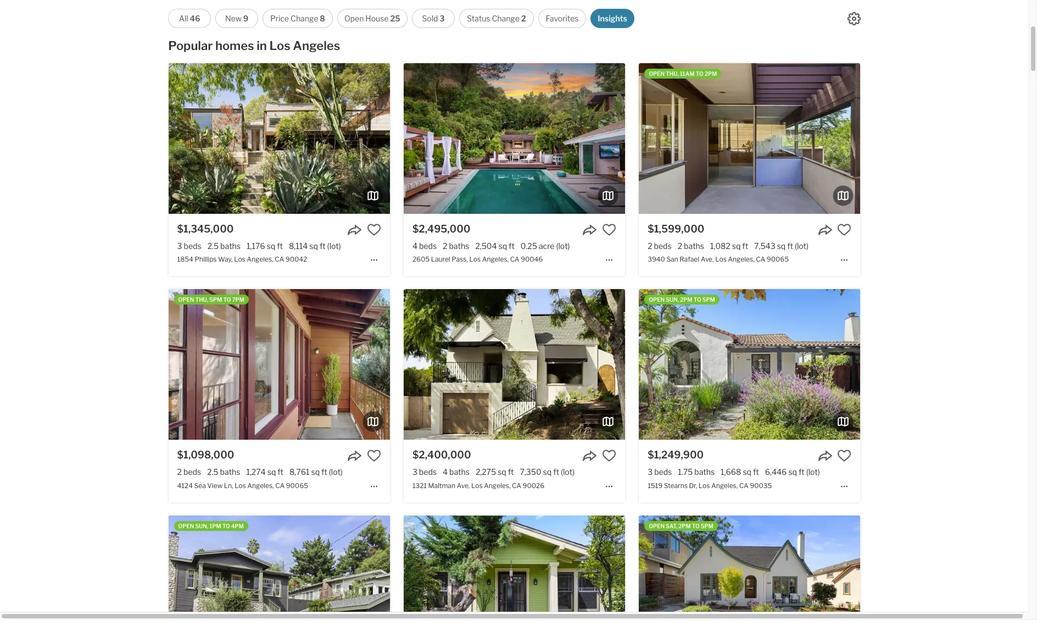 Task type: locate. For each thing, give the bounding box(es) containing it.
2 left "favorites"
[[522, 14, 526, 23]]

sq right 7,350
[[543, 467, 552, 477]]

popular homes in los angeles
[[168, 38, 340, 53]]

1 vertical spatial 2 beds
[[177, 467, 201, 477]]

option group containing all
[[168, 9, 635, 28]]

sq
[[267, 241, 275, 251], [310, 241, 318, 251], [499, 241, 507, 251], [733, 241, 741, 251], [778, 241, 786, 251], [268, 467, 276, 477], [311, 467, 320, 477], [498, 467, 507, 477], [543, 467, 552, 477], [743, 467, 752, 477], [789, 467, 798, 477]]

ca down 7,543 on the right top of the page
[[757, 255, 766, 263]]

2,275
[[476, 467, 496, 477]]

thu, left 7pm
[[195, 296, 208, 303]]

rafael
[[680, 255, 700, 263]]

thu, for $1,599,000
[[666, 70, 679, 77]]

open sat, 2pm to 5pm
[[649, 523, 714, 529]]

ft for 6,446 sq ft (lot)
[[799, 467, 805, 477]]

favorite button image
[[367, 223, 381, 237], [602, 223, 617, 237], [838, 223, 852, 237], [367, 449, 381, 463], [838, 449, 852, 463]]

0 horizontal spatial change
[[291, 14, 318, 23]]

7,543
[[755, 241, 776, 251]]

0 horizontal spatial 3 beds
[[177, 241, 202, 251]]

1 photo of 4124 sea view ln, los angeles, ca 90065 image from the left
[[0, 289, 169, 440]]

photo of 1266 hill dr, los angeles, ca 90041 image
[[418, 515, 639, 620], [639, 515, 861, 620], [861, 515, 1038, 620]]

change inside "radio"
[[291, 14, 318, 23]]

2 photo of 3940 san rafael ave, los angeles, ca 90065 image from the left
[[639, 63, 861, 214]]

favorite button checkbox
[[602, 223, 617, 237], [367, 449, 381, 463]]

5pm
[[210, 296, 222, 303], [703, 296, 716, 303], [701, 523, 714, 529]]

3 beds up 1519
[[648, 467, 672, 477]]

Price Change radio
[[263, 9, 333, 28]]

ft for 8,114 sq ft (lot)
[[320, 241, 326, 251]]

1 horizontal spatial 3 beds
[[413, 467, 437, 477]]

90042
[[286, 255, 307, 263]]

(lot) for $1,599,000
[[795, 241, 809, 251]]

open thu, 5pm to 7pm
[[178, 296, 245, 303]]

ave,
[[701, 255, 714, 263], [457, 481, 470, 490]]

2 change from the left
[[492, 14, 520, 23]]

photo of 1519 stearns dr, los angeles, ca 90035 image
[[418, 289, 639, 440], [639, 289, 861, 440], [861, 289, 1038, 440]]

baths for $1,345,000
[[220, 241, 241, 251]]

2.5 baths up ln,
[[207, 467, 240, 477]]

dr,
[[690, 481, 698, 490]]

2 2 baths from the left
[[678, 241, 705, 251]]

sq right 1,668
[[743, 467, 752, 477]]

open down 3940
[[649, 296, 665, 303]]

4 up maltman
[[443, 467, 448, 477]]

favorite button image for $2,495,000
[[602, 223, 617, 237]]

$2,400,000
[[413, 449, 471, 461]]

view
[[207, 481, 223, 490]]

0 vertical spatial 2.5 baths
[[208, 241, 241, 251]]

los for 1321 maltman ave, los angeles, ca 90026
[[472, 481, 483, 490]]

1 photo of 1519 stearns dr, los angeles, ca 90035 image from the left
[[418, 289, 639, 440]]

0 horizontal spatial sun,
[[195, 523, 208, 529]]

8
[[320, 14, 325, 23]]

to for $1,599,000
[[696, 70, 704, 77]]

All radio
[[168, 9, 211, 28]]

photo of 1321 maltman ave, los angeles, ca 90026 image
[[182, 289, 404, 440], [404, 289, 626, 440], [626, 289, 847, 440]]

ft right 8,114
[[320, 241, 326, 251]]

1,176
[[247, 241, 265, 251]]

ca down 1,668 sq ft
[[740, 481, 749, 490]]

0 horizontal spatial 2 baths
[[443, 241, 470, 251]]

1 horizontal spatial 2 beds
[[648, 241, 672, 251]]

1 vertical spatial 90065
[[286, 481, 308, 490]]

3 up 1519
[[648, 467, 653, 477]]

ft for 1,274 sq ft
[[278, 467, 284, 477]]

thu, for $1,098,000
[[195, 296, 208, 303]]

90026
[[523, 481, 545, 490]]

0 vertical spatial sun,
[[666, 296, 679, 303]]

baths up way,
[[220, 241, 241, 251]]

los right the dr,
[[699, 481, 710, 490]]

to right 11am
[[696, 70, 704, 77]]

New radio
[[216, 9, 258, 28]]

option group
[[168, 9, 635, 28]]

ave, down 4 baths
[[457, 481, 470, 490]]

price change 8
[[270, 14, 325, 23]]

angeles, down 1,668
[[712, 481, 738, 490]]

ca
[[275, 255, 284, 263], [510, 255, 520, 263], [757, 255, 766, 263], [276, 481, 285, 490], [512, 481, 522, 490], [740, 481, 749, 490]]

open sun, 1pm to 4pm
[[178, 523, 244, 529]]

popular
[[168, 38, 213, 53]]

2 baths
[[443, 241, 470, 251], [678, 241, 705, 251]]

ft right 6,446
[[799, 467, 805, 477]]

3 beds for $1,345,000
[[177, 241, 202, 251]]

photo of 6161 poppy peak dr, los angeles, ca 90042 image
[[0, 515, 169, 620], [169, 515, 390, 620], [390, 515, 612, 620]]

to left 7pm
[[223, 296, 231, 303]]

1.75
[[678, 467, 693, 477]]

favorite button checkbox
[[367, 223, 381, 237], [838, 223, 852, 237], [602, 449, 617, 463], [838, 449, 852, 463]]

angeles, for $1,345,000
[[247, 255, 274, 263]]

favorite button image for $1,249,900
[[838, 449, 852, 463]]

2pm down rafael
[[681, 296, 693, 303]]

thu,
[[666, 70, 679, 77], [195, 296, 208, 303]]

open for $1,098,000
[[178, 296, 194, 303]]

Open House radio
[[337, 9, 408, 28]]

90065 for $1,599,000
[[767, 255, 789, 263]]

ave, right rafael
[[701, 255, 714, 263]]

ft
[[277, 241, 283, 251], [320, 241, 326, 251], [509, 241, 515, 251], [743, 241, 749, 251], [788, 241, 794, 251], [278, 467, 284, 477], [322, 467, 328, 477], [508, 467, 514, 477], [554, 467, 560, 477], [754, 467, 760, 477], [799, 467, 805, 477]]

(lot) for $1,098,000
[[329, 467, 343, 477]]

2 vertical spatial 2pm
[[679, 523, 691, 529]]

2 baths up rafael
[[678, 241, 705, 251]]

0 vertical spatial 90065
[[767, 255, 789, 263]]

sq right 8,114
[[310, 241, 318, 251]]

beds up "2605"
[[419, 241, 437, 251]]

0 horizontal spatial thu,
[[195, 296, 208, 303]]

2pm right "sat,"
[[679, 523, 691, 529]]

2 up san
[[678, 241, 683, 251]]

beds for $1,599,000
[[654, 241, 672, 251]]

change left 8
[[291, 14, 318, 23]]

photo of 2605 laurel pass, los angeles, ca 90046 image
[[182, 63, 404, 214], [404, 63, 626, 214], [626, 63, 847, 214]]

2 photo of 1519 stearns dr, los angeles, ca 90035 image from the left
[[639, 289, 861, 440]]

0 horizontal spatial 4
[[413, 241, 418, 251]]

angeles, down the 1,176
[[247, 255, 274, 263]]

1 horizontal spatial 90065
[[767, 255, 789, 263]]

3 photo of 1863 lucretia ave, los angeles, ca 90026 image from the left
[[626, 515, 847, 620]]

1 horizontal spatial sun,
[[666, 296, 679, 303]]

1,274 sq ft
[[246, 467, 284, 477]]

3 beds up 1321
[[413, 467, 437, 477]]

2 photo of 2605 laurel pass, los angeles, ca 90046 image from the left
[[404, 63, 626, 214]]

favorite button checkbox for $1,249,900
[[838, 449, 852, 463]]

beds for $1,345,000
[[184, 241, 202, 251]]

sq right 6,446
[[789, 467, 798, 477]]

sun, for 2pm
[[666, 296, 679, 303]]

los right in at top
[[270, 38, 291, 53]]

ft left 8,761 in the bottom left of the page
[[278, 467, 284, 477]]

2 beds for $1,098,000
[[177, 467, 201, 477]]

los right way,
[[234, 255, 246, 263]]

2pm
[[705, 70, 718, 77], [681, 296, 693, 303], [679, 523, 691, 529]]

4
[[413, 241, 418, 251], [443, 467, 448, 477]]

ft left 0.25
[[509, 241, 515, 251]]

1 2.5 from the top
[[208, 241, 219, 251]]

$1,249,900
[[648, 449, 704, 461]]

sq right 2,504
[[499, 241, 507, 251]]

4 up "2605"
[[413, 241, 418, 251]]

2pm for open sat, 2pm to 5pm
[[679, 523, 691, 529]]

all
[[179, 14, 188, 23]]

7,543 sq ft (lot)
[[755, 241, 809, 251]]

8,761 sq ft (lot)
[[290, 467, 343, 477]]

1 2.5 baths from the top
[[208, 241, 241, 251]]

5pm for open sun, 2pm to 5pm
[[703, 296, 716, 303]]

1 vertical spatial favorite button checkbox
[[367, 449, 381, 463]]

1 vertical spatial 2pm
[[681, 296, 693, 303]]

sq for 1,668
[[743, 467, 752, 477]]

6,446
[[766, 467, 787, 477]]

way,
[[218, 255, 233, 263]]

thu, left 11am
[[666, 70, 679, 77]]

sq for 1,082
[[733, 241, 741, 251]]

3940
[[648, 255, 666, 263]]

2 photo of 1854 phillips way, los angeles, ca 90042 image from the left
[[169, 63, 390, 214]]

los for 1519 stearns dr, los angeles, ca 90035
[[699, 481, 710, 490]]

2 2.5 baths from the top
[[207, 467, 240, 477]]

ft for 1,668 sq ft
[[754, 467, 760, 477]]

90065 down 8,761 in the bottom left of the page
[[286, 481, 308, 490]]

ft right 7,543 on the right top of the page
[[788, 241, 794, 251]]

beds up 1321
[[419, 467, 437, 477]]

1854
[[177, 255, 193, 263]]

ft for 8,761 sq ft (lot)
[[322, 467, 328, 477]]

1 change from the left
[[291, 14, 318, 23]]

sat,
[[666, 523, 678, 529]]

0 vertical spatial 2 beds
[[648, 241, 672, 251]]

0 vertical spatial thu,
[[666, 70, 679, 77]]

sun, left 1pm
[[195, 523, 208, 529]]

los
[[270, 38, 291, 53], [234, 255, 246, 263], [470, 255, 481, 263], [716, 255, 727, 263], [235, 481, 246, 490], [472, 481, 483, 490], [699, 481, 710, 490]]

ca for $1,345,000
[[275, 255, 284, 263]]

0 vertical spatial 2.5
[[208, 241, 219, 251]]

1 vertical spatial sun,
[[195, 523, 208, 529]]

change inside option
[[492, 14, 520, 23]]

(lot)
[[327, 241, 341, 251], [557, 241, 570, 251], [795, 241, 809, 251], [329, 467, 343, 477], [561, 467, 575, 477], [807, 467, 821, 477]]

ft left 7,350
[[508, 467, 514, 477]]

baths up 1519 stearns dr, los angeles, ca 90035
[[695, 467, 715, 477]]

Status Change radio
[[460, 9, 534, 28]]

angeles, down 1,082 sq ft
[[729, 255, 755, 263]]

2 beds up 3940
[[648, 241, 672, 251]]

angeles, down 2,504 sq ft
[[482, 255, 509, 263]]

3 photo of 6161 poppy peak dr, los angeles, ca 90042 image from the left
[[390, 515, 612, 620]]

sq for 2,504
[[499, 241, 507, 251]]

2.5 for $1,345,000
[[208, 241, 219, 251]]

beds up 3940
[[654, 241, 672, 251]]

2
[[522, 14, 526, 23], [443, 241, 448, 251], [648, 241, 653, 251], [678, 241, 683, 251], [177, 467, 182, 477]]

2.5
[[208, 241, 219, 251], [207, 467, 219, 477]]

angeles, for $1,249,900
[[712, 481, 738, 490]]

1 horizontal spatial favorite button checkbox
[[602, 223, 617, 237]]

sq right 1,274
[[268, 467, 276, 477]]

0 vertical spatial 2pm
[[705, 70, 718, 77]]

to right 1pm
[[223, 523, 230, 529]]

los for popular homes in los angeles
[[270, 38, 291, 53]]

2.5 baths
[[208, 241, 241, 251], [207, 467, 240, 477]]

3 photo of 4124 sea view ln, los angeles, ca 90065 image from the left
[[390, 289, 612, 440]]

2 beds up 4124
[[177, 467, 201, 477]]

2 baths up pass,
[[443, 241, 470, 251]]

3 beds up 1854
[[177, 241, 202, 251]]

beds up 4124
[[184, 467, 201, 477]]

2.5 baths up way,
[[208, 241, 241, 251]]

2 up 3940
[[648, 241, 653, 251]]

1 photo of 2605 laurel pass, los angeles, ca 90046 image from the left
[[182, 63, 404, 214]]

baths up ln,
[[220, 467, 240, 477]]

2.5 up view
[[207, 467, 219, 477]]

2 horizontal spatial 3 beds
[[648, 467, 672, 477]]

beds up 1519
[[655, 467, 672, 477]]

baths up maltman
[[450, 467, 470, 477]]

ft for 2,504 sq ft
[[509, 241, 515, 251]]

5pm down 3940 san rafael ave, los angeles, ca 90065
[[703, 296, 716, 303]]

san
[[667, 255, 679, 263]]

0 vertical spatial 4
[[413, 241, 418, 251]]

8,114
[[289, 241, 308, 251]]

1 photo of 1266 hill dr, los angeles, ca 90041 image from the left
[[418, 515, 639, 620]]

2.5 baths for $1,345,000
[[208, 241, 241, 251]]

baths up rafael
[[684, 241, 705, 251]]

house
[[366, 14, 389, 23]]

0 horizontal spatial 2 beds
[[177, 467, 201, 477]]

2 photo of 1863 lucretia ave, los angeles, ca 90026 image from the left
[[404, 515, 626, 620]]

3 up 1854
[[177, 241, 182, 251]]

photo of 3940 san rafael ave, los angeles, ca 90065 image
[[418, 63, 639, 214], [639, 63, 861, 214], [861, 63, 1038, 214]]

2pm for open sun, 2pm to 5pm
[[681, 296, 693, 303]]

2,504
[[476, 241, 497, 251]]

90065
[[767, 255, 789, 263], [286, 481, 308, 490]]

price
[[270, 14, 289, 23]]

ft for 7,543 sq ft (lot)
[[788, 241, 794, 251]]

1 horizontal spatial ave,
[[701, 255, 714, 263]]

baths up pass,
[[449, 241, 470, 251]]

2,504 sq ft
[[476, 241, 515, 251]]

ft up 90035
[[754, 467, 760, 477]]

3 photo of 1321 maltman ave, los angeles, ca 90026 image from the left
[[626, 289, 847, 440]]

sq for 7,350
[[543, 467, 552, 477]]

ft for 2,275 sq ft
[[508, 467, 514, 477]]

photo of 4124 sea view ln, los angeles, ca 90065 image
[[0, 289, 169, 440], [169, 289, 390, 440], [390, 289, 612, 440]]

2 beds
[[648, 241, 672, 251], [177, 467, 201, 477]]

favorite button image for $1,098,000
[[367, 449, 381, 463]]

sq right 8,761 in the bottom left of the page
[[311, 467, 320, 477]]

(lot) right 7,350
[[561, 467, 575, 477]]

0 horizontal spatial favorite button checkbox
[[367, 449, 381, 463]]

sq right the 1,176
[[267, 241, 275, 251]]

change right status
[[492, 14, 520, 23]]

9
[[243, 14, 249, 23]]

5pm right "sat,"
[[701, 523, 714, 529]]

favorite button image for $1,599,000
[[838, 223, 852, 237]]

5pm left 7pm
[[210, 296, 222, 303]]

1 2 baths from the left
[[443, 241, 470, 251]]

open down 1854
[[178, 296, 194, 303]]

laurel
[[431, 255, 451, 263]]

90065 down 7,543 sq ft (lot) on the right of page
[[767, 255, 789, 263]]

open left 11am
[[649, 70, 665, 77]]

photo of 1863 lucretia ave, los angeles, ca 90026 image
[[182, 515, 404, 620], [404, 515, 626, 620], [626, 515, 847, 620]]

2.5 up the phillips
[[208, 241, 219, 251]]

1 vertical spatial 2.5
[[207, 467, 219, 477]]

3 beds
[[177, 241, 202, 251], [413, 467, 437, 477], [648, 467, 672, 477]]

angeles, for $2,400,000
[[484, 481, 511, 490]]

los right pass,
[[470, 255, 481, 263]]

1 vertical spatial 4
[[443, 467, 448, 477]]

angeles, for $2,495,000
[[482, 255, 509, 263]]

1 horizontal spatial 2 baths
[[678, 241, 705, 251]]

open
[[345, 14, 364, 23]]

angeles, down 2,275 sq ft
[[484, 481, 511, 490]]

sq right 2,275 at the bottom left
[[498, 467, 507, 477]]

(lot) right 8,114
[[327, 241, 341, 251]]

3 photo of 2605 laurel pass, los angeles, ca 90046 image from the left
[[626, 63, 847, 214]]

(lot) for $1,345,000
[[327, 241, 341, 251]]

ca for $1,249,900
[[740, 481, 749, 490]]

open
[[649, 70, 665, 77], [178, 296, 194, 303], [649, 296, 665, 303], [178, 523, 194, 529], [649, 523, 665, 529]]

1 vertical spatial thu,
[[195, 296, 208, 303]]

to right "sat,"
[[693, 523, 700, 529]]

1 horizontal spatial change
[[492, 14, 520, 23]]

sq for 6,446
[[789, 467, 798, 477]]

beds for $1,249,900
[[655, 467, 672, 477]]

sq right 1,082 at the top right of the page
[[733, 241, 741, 251]]

(lot) right 7,543 on the right top of the page
[[795, 241, 809, 251]]

0 vertical spatial favorite button checkbox
[[602, 223, 617, 237]]

photo of 1854 phillips way, los angeles, ca 90042 image
[[0, 63, 169, 214], [169, 63, 390, 214], [390, 63, 612, 214]]

status change 2
[[467, 14, 526, 23]]

3
[[440, 14, 445, 23], [177, 241, 182, 251], [413, 467, 418, 477], [648, 467, 653, 477]]

0 horizontal spatial ave,
[[457, 481, 470, 490]]

1,668
[[721, 467, 742, 477]]

change
[[291, 14, 318, 23], [492, 14, 520, 23]]

favorite button checkbox for $1,098,000
[[367, 449, 381, 463]]

3 up 1321
[[413, 467, 418, 477]]

0 horizontal spatial 90065
[[286, 481, 308, 490]]

2 photo of 1321 maltman ave, los angeles, ca 90026 image from the left
[[404, 289, 626, 440]]

sq right 7,543 on the right top of the page
[[778, 241, 786, 251]]

1 horizontal spatial 4
[[443, 467, 448, 477]]

2pm right 11am
[[705, 70, 718, 77]]

(lot) right 8,761 in the bottom left of the page
[[329, 467, 343, 477]]

2605
[[413, 255, 430, 263]]

2 2.5 from the top
[[207, 467, 219, 477]]

sun, for 1pm
[[195, 523, 208, 529]]

3 for $2,400,000
[[413, 467, 418, 477]]

2605 laurel pass, los angeles, ca 90046
[[413, 255, 543, 263]]

sun, down san
[[666, 296, 679, 303]]

favorite button image for $1,345,000
[[367, 223, 381, 237]]

ft left 8,114
[[277, 241, 283, 251]]

ft for 1,082 sq ft
[[743, 241, 749, 251]]

3 right sold
[[440, 14, 445, 23]]

to
[[696, 70, 704, 77], [223, 296, 231, 303], [694, 296, 702, 303], [223, 523, 230, 529], [693, 523, 700, 529]]

ca left 90042
[[275, 255, 284, 263]]

1 horizontal spatial thu,
[[666, 70, 679, 77]]

90046
[[521, 255, 543, 263]]

1 vertical spatial 2.5 baths
[[207, 467, 240, 477]]

los down 2,275 at the bottom left
[[472, 481, 483, 490]]

ft left 7,543 on the right top of the page
[[743, 241, 749, 251]]



Task type: describe. For each thing, give the bounding box(es) containing it.
$1,098,000
[[177, 449, 234, 461]]

2 inside status change option
[[522, 14, 526, 23]]

3940 san rafael ave, los angeles, ca 90065
[[648, 255, 789, 263]]

homes
[[215, 38, 254, 53]]

3 photo of 1266 hill dr, los angeles, ca 90041 image from the left
[[861, 515, 1038, 620]]

7,350 sq ft (lot)
[[520, 467, 575, 477]]

(lot) for $1,249,900
[[807, 467, 821, 477]]

sq for 1,176
[[267, 241, 275, 251]]

2 photo of 6161 poppy peak dr, los angeles, ca 90042 image from the left
[[169, 515, 390, 620]]

1,176 sq ft
[[247, 241, 283, 251]]

4 for 4 baths
[[443, 467, 448, 477]]

ft for 1,176 sq ft
[[277, 241, 283, 251]]

2 baths for $2,495,000
[[443, 241, 470, 251]]

1 photo of 1854 phillips way, los angeles, ca 90042 image from the left
[[0, 63, 169, 214]]

1,082 sq ft
[[711, 241, 749, 251]]

change for 2
[[492, 14, 520, 23]]

pass,
[[452, 255, 468, 263]]

sold
[[422, 14, 438, 23]]

4 baths
[[443, 467, 470, 477]]

acre
[[539, 241, 555, 251]]

1519
[[648, 481, 663, 490]]

8,114 sq ft (lot)
[[289, 241, 341, 251]]

90065 for $1,098,000
[[286, 481, 308, 490]]

7,350
[[520, 467, 542, 477]]

stearns
[[664, 481, 688, 490]]

3 beds for $1,249,900
[[648, 467, 672, 477]]

6,446 sq ft (lot)
[[766, 467, 821, 477]]

favorite button checkbox for $2,495,000
[[602, 223, 617, 237]]

3 for $1,249,900
[[648, 467, 653, 477]]

angeles
[[293, 38, 340, 53]]

beds for $2,400,000
[[419, 467, 437, 477]]

sq for 8,761
[[311, 467, 320, 477]]

open house 25
[[345, 14, 400, 23]]

Favorites radio
[[539, 9, 587, 28]]

sq for 8,114
[[310, 241, 318, 251]]

2 photo of 1266 hill dr, los angeles, ca 90041 image from the left
[[639, 515, 861, 620]]

0.25
[[521, 241, 538, 251]]

sea
[[194, 481, 206, 490]]

ln,
[[224, 481, 233, 490]]

baths for $1,249,900
[[695, 467, 715, 477]]

sq for 2,275
[[498, 467, 507, 477]]

open thu, 11am to 2pm
[[649, 70, 718, 77]]

0.25 acre (lot)
[[521, 241, 570, 251]]

11am
[[680, 70, 695, 77]]

new 9
[[225, 14, 249, 23]]

open left 1pm
[[178, 523, 194, 529]]

status
[[467, 14, 491, 23]]

favorite button checkbox for $1,345,000
[[367, 223, 381, 237]]

3 photo of 1854 phillips way, los angeles, ca 90042 image from the left
[[390, 63, 612, 214]]

1,082
[[711, 241, 731, 251]]

3 photo of 1519 stearns dr, los angeles, ca 90035 image from the left
[[861, 289, 1038, 440]]

7pm
[[232, 296, 245, 303]]

baths for $1,599,000
[[684, 241, 705, 251]]

1 photo of 3940 san rafael ave, los angeles, ca 90065 image from the left
[[418, 63, 639, 214]]

sq for 1,274
[[268, 467, 276, 477]]

1519 stearns dr, los angeles, ca 90035
[[648, 481, 773, 490]]

2 up 4124
[[177, 467, 182, 477]]

4124 sea view ln, los angeles, ca 90065
[[177, 481, 308, 490]]

1 photo of 1321 maltman ave, los angeles, ca 90026 image from the left
[[182, 289, 404, 440]]

1 photo of 1863 lucretia ave, los angeles, ca 90026 image from the left
[[182, 515, 404, 620]]

sold 3
[[422, 14, 445, 23]]

beds for $1,098,000
[[184, 467, 201, 477]]

2,275 sq ft
[[476, 467, 514, 477]]

$1,345,000
[[177, 223, 234, 235]]

0 vertical spatial ave,
[[701, 255, 714, 263]]

4 for 4 beds
[[413, 241, 418, 251]]

los for 1854 phillips way, los angeles, ca 90042
[[234, 255, 246, 263]]

4124
[[177, 481, 193, 490]]

3 beds for $2,400,000
[[413, 467, 437, 477]]

open left "sat,"
[[649, 523, 665, 529]]

angeles, down 1,274 sq ft
[[248, 481, 274, 490]]

open for $1,249,900
[[649, 296, 665, 303]]

open sun, 2pm to 5pm
[[649, 296, 716, 303]]

baths for $2,400,000
[[450, 467, 470, 477]]

8,761
[[290, 467, 310, 477]]

insights
[[598, 14, 628, 23]]

ft for 7,350 sq ft (lot)
[[554, 467, 560, 477]]

1321 maltman ave, los angeles, ca 90026
[[413, 481, 545, 490]]

2.5 baths for $1,098,000
[[207, 467, 240, 477]]

favorite button checkbox for $1,599,000
[[838, 223, 852, 237]]

change for 8
[[291, 14, 318, 23]]

to for $1,249,900
[[694, 296, 702, 303]]

sq for 7,543
[[778, 241, 786, 251]]

5pm for open sat, 2pm to 5pm
[[701, 523, 714, 529]]

Sold radio
[[412, 9, 455, 28]]

favorite button image
[[602, 449, 617, 463]]

3 for $1,345,000
[[177, 241, 182, 251]]

1,274
[[246, 467, 266, 477]]

4pm
[[231, 523, 244, 529]]

1 photo of 6161 poppy peak dr, los angeles, ca 90042 image from the left
[[0, 515, 169, 620]]

2 beds for $1,599,000
[[648, 241, 672, 251]]

46
[[190, 14, 200, 23]]

2 baths for $1,599,000
[[678, 241, 705, 251]]

$2,495,000
[[413, 223, 471, 235]]

baths for $2,495,000
[[449, 241, 470, 251]]

4 beds
[[413, 241, 437, 251]]

1,668 sq ft
[[721, 467, 760, 477]]

los for 2605 laurel pass, los angeles, ca 90046
[[470, 255, 481, 263]]

90035
[[751, 481, 773, 490]]

phillips
[[195, 255, 217, 263]]

(lot) for $2,400,000
[[561, 467, 575, 477]]

1pm
[[210, 523, 221, 529]]

1 vertical spatial ave,
[[457, 481, 470, 490]]

25
[[390, 14, 400, 23]]

3 photo of 3940 san rafael ave, los angeles, ca 90065 image from the left
[[861, 63, 1038, 214]]

1.75 baths
[[678, 467, 715, 477]]

to for $1,098,000
[[223, 296, 231, 303]]

maltman
[[428, 481, 456, 490]]

open for $1,599,000
[[649, 70, 665, 77]]

favorite button checkbox for $2,400,000
[[602, 449, 617, 463]]

2 up the "laurel"
[[443, 241, 448, 251]]

in
[[257, 38, 267, 53]]

1854 phillips way, los angeles, ca 90042
[[177, 255, 307, 263]]

ca for $2,495,000
[[510, 255, 520, 263]]

3 inside sold radio
[[440, 14, 445, 23]]

baths for $1,098,000
[[220, 467, 240, 477]]

favorites
[[546, 14, 579, 23]]

los right ln,
[[235, 481, 246, 490]]

2 photo of 4124 sea view ln, los angeles, ca 90065 image from the left
[[169, 289, 390, 440]]

2.5 for $1,098,000
[[207, 467, 219, 477]]

los down 1,082 at the top right of the page
[[716, 255, 727, 263]]

$1,599,000
[[648, 223, 705, 235]]

(lot) right acre
[[557, 241, 570, 251]]

ca down 1,274 sq ft
[[276, 481, 285, 490]]

ca for $2,400,000
[[512, 481, 522, 490]]

Insights radio
[[591, 9, 635, 28]]

1321
[[413, 481, 427, 490]]

new
[[225, 14, 242, 23]]

beds for $2,495,000
[[419, 241, 437, 251]]

all 46
[[179, 14, 200, 23]]



Task type: vqa. For each thing, say whether or not it's contained in the screenshot.


